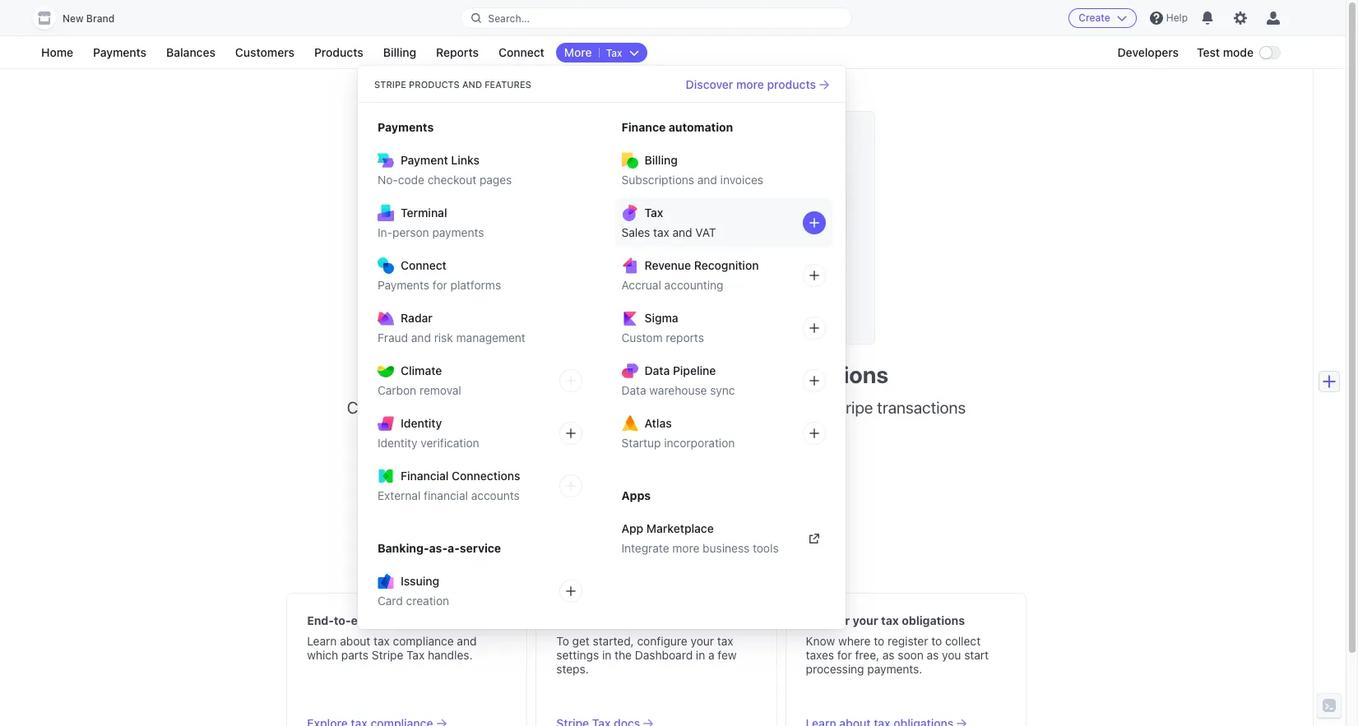 Task type: locate. For each thing, give the bounding box(es) containing it.
developers link
[[1110, 43, 1188, 63]]

tax left handles.
[[407, 648, 425, 662]]

1 vertical spatial for
[[838, 648, 852, 662]]

more inside app marketplace integrate more business tools
[[673, 541, 700, 555]]

connect up payments for platforms at the left top of the page
[[401, 258, 447, 272]]

0 vertical spatial identity
[[401, 416, 442, 430]]

1 vertical spatial more
[[673, 541, 700, 555]]

few
[[718, 648, 737, 662]]

your up gst
[[631, 361, 679, 388]]

payments for platforms
[[378, 278, 501, 292]]

taxes inside monitor your tax obligations know where to register to collect taxes for free, as soon as you start processing payments.
[[806, 648, 834, 662]]

apps
[[622, 489, 651, 503]]

taxes down monitor
[[806, 648, 834, 662]]

know
[[806, 634, 835, 648]]

1 vertical spatial code
[[600, 421, 637, 440]]

code
[[398, 173, 425, 187], [600, 421, 637, 440]]

sales
[[501, 398, 538, 417]]

1 horizontal spatial taxes
[[806, 648, 834, 662]]

1 horizontal spatial collect
[[946, 634, 981, 648]]

0 vertical spatial collect
[[449, 398, 497, 417]]

to right where
[[874, 634, 885, 648]]

customers
[[235, 45, 295, 59]]

1 horizontal spatial tax
[[606, 47, 623, 59]]

collect down obligations
[[946, 634, 981, 648]]

steps.
[[557, 662, 589, 676]]

1 to from the left
[[874, 634, 885, 648]]

1 vertical spatial products
[[409, 79, 460, 90]]

1 vertical spatial connect
[[401, 258, 447, 272]]

identity down calculate
[[378, 436, 418, 450]]

card
[[378, 594, 403, 608]]

tax,
[[542, 398, 568, 417]]

products
[[314, 45, 364, 59], [409, 79, 460, 90]]

1 vertical spatial billing
[[645, 153, 678, 167]]

0 vertical spatial data
[[645, 364, 670, 378]]

learn
[[307, 634, 337, 648]]

tax right more
[[606, 47, 623, 59]]

0 vertical spatial more
[[737, 77, 764, 91]]

products down reports link
[[409, 79, 460, 90]]

payments
[[93, 45, 147, 59], [378, 120, 434, 134], [378, 278, 430, 292]]

end-
[[307, 614, 334, 628]]

tax inside monitor your tax obligations know where to register to collect taxes for free, as soon as you start processing payments.
[[881, 614, 899, 628]]

code right no
[[600, 421, 637, 440]]

data up warehouse
[[645, 364, 670, 378]]

1 in from the left
[[602, 648, 612, 662]]

in-
[[378, 225, 393, 239]]

1 vertical spatial taxes
[[806, 648, 834, 662]]

0 horizontal spatial products
[[314, 45, 364, 59]]

identity for identity verification
[[378, 436, 418, 450]]

in left the
[[602, 648, 612, 662]]

sigma
[[645, 311, 679, 325]]

taxes
[[535, 361, 594, 388], [806, 648, 834, 662]]

on inside "calculate and collect sales tax, vat, and gst automatically on your stripe transactions —low or no code integrations available."
[[773, 398, 791, 417]]

tax right a
[[717, 634, 734, 648]]

home
[[41, 45, 73, 59]]

0 horizontal spatial collect
[[449, 398, 497, 417]]

a simplified invoice showing a sales tax line with some information on how the tax is calculated. image
[[458, 125, 865, 344]]

carbon
[[378, 383, 417, 397]]

1 vertical spatial data
[[622, 383, 647, 397]]

sales tax and vat
[[622, 225, 716, 239]]

1 horizontal spatial code
[[600, 421, 637, 440]]

code down payment on the top of the page
[[398, 173, 425, 187]]

products
[[767, 77, 816, 91]]

issuing
[[401, 574, 440, 588]]

identity for identity
[[401, 416, 442, 430]]

radar
[[401, 311, 433, 325]]

finance
[[622, 120, 666, 134]]

billing
[[383, 45, 416, 59], [645, 153, 678, 167]]

custom
[[622, 331, 663, 345]]

0 vertical spatial for
[[433, 278, 448, 292]]

data up gst
[[622, 383, 647, 397]]

carbon removal
[[378, 383, 462, 397]]

1 horizontal spatial billing
[[645, 153, 678, 167]]

1 horizontal spatial in
[[696, 648, 705, 662]]

0 horizontal spatial in
[[602, 648, 612, 662]]

tax right the about
[[374, 634, 390, 648]]

stripe
[[374, 79, 406, 90], [684, 361, 749, 388], [831, 398, 874, 417], [372, 648, 404, 662]]

more right discover
[[737, 77, 764, 91]]

accounts
[[471, 489, 520, 503]]

parts
[[341, 648, 369, 662]]

1 horizontal spatial as
[[927, 648, 939, 662]]

taxes up tax,
[[535, 361, 594, 388]]

pages
[[480, 173, 512, 187]]

no-
[[378, 173, 398, 187]]

for left platforms
[[433, 278, 448, 292]]

payments up payment on the top of the page
[[378, 120, 434, 134]]

0 vertical spatial on
[[599, 361, 626, 388]]

as right "free,"
[[883, 648, 895, 662]]

tax up register
[[881, 614, 899, 628]]

0 vertical spatial payments
[[93, 45, 147, 59]]

how
[[607, 554, 642, 573]]

works
[[660, 554, 706, 573]]

tax up sales tax and vat
[[645, 206, 663, 220]]

0 horizontal spatial to
[[874, 634, 885, 648]]

tax
[[653, 225, 670, 239], [375, 614, 393, 628], [881, 614, 899, 628], [374, 634, 390, 648], [717, 634, 734, 648]]

payments down brand in the left of the page
[[93, 45, 147, 59]]

collect
[[449, 398, 497, 417], [946, 634, 981, 648]]

startup incorporation
[[622, 436, 735, 450]]

stripe inside end-to-end tax compliance learn about tax compliance and which parts stripe tax handles.
[[372, 648, 404, 662]]

checkout
[[428, 173, 477, 187]]

integrate
[[622, 541, 670, 555]]

1 horizontal spatial for
[[838, 648, 852, 662]]

your inside to get started, configure your tax settings in the dashboard in a few steps.
[[691, 634, 714, 648]]

tax right sales
[[653, 225, 670, 239]]

your up where
[[853, 614, 879, 628]]

to-
[[334, 614, 351, 628]]

for left "free,"
[[838, 648, 852, 662]]

help
[[1167, 12, 1188, 24]]

0 horizontal spatial more
[[673, 541, 700, 555]]

your up available.
[[795, 398, 827, 417]]

1 horizontal spatial connect
[[499, 45, 545, 59]]

handles.
[[428, 648, 473, 662]]

data
[[645, 364, 670, 378], [622, 383, 647, 397]]

2 horizontal spatial tax
[[645, 206, 663, 220]]

identity up the identity verification
[[401, 416, 442, 430]]

data warehouse sync
[[622, 383, 735, 397]]

0 vertical spatial products
[[314, 45, 364, 59]]

revenue recognition
[[645, 258, 759, 272]]

0 vertical spatial taxes
[[535, 361, 594, 388]]

started,
[[593, 634, 634, 648]]

app
[[622, 522, 644, 536]]

0 horizontal spatial for
[[433, 278, 448, 292]]

more down marketplace
[[673, 541, 700, 555]]

stripe inside "calculate and collect sales tax, vat, and gst automatically on your stripe transactions —low or no code integrations available."
[[831, 398, 874, 417]]

connect up features
[[499, 45, 545, 59]]

financial
[[401, 469, 449, 483]]

in left a
[[696, 648, 705, 662]]

as left you
[[927, 648, 939, 662]]

which
[[307, 648, 338, 662]]

1 horizontal spatial products
[[409, 79, 460, 90]]

on up vat,
[[599, 361, 626, 388]]

data for data pipeline
[[645, 364, 670, 378]]

2 vertical spatial tax
[[407, 648, 425, 662]]

0 vertical spatial tax
[[606, 47, 623, 59]]

tax inside to get started, configure your tax settings in the dashboard in a few steps.
[[717, 634, 734, 648]]

payment
[[401, 153, 448, 167]]

0 horizontal spatial tax
[[407, 648, 425, 662]]

features
[[485, 79, 532, 90]]

on up available.
[[773, 398, 791, 417]]

accrual accounting
[[622, 278, 724, 292]]

Search… text field
[[462, 8, 851, 28]]

0 horizontal spatial billing
[[383, 45, 416, 59]]

1 vertical spatial on
[[773, 398, 791, 417]]

0 vertical spatial compliance
[[396, 614, 461, 628]]

register
[[888, 634, 929, 648]]

to
[[874, 634, 885, 648], [932, 634, 942, 648]]

as-
[[429, 541, 448, 555]]

collect down automate
[[449, 398, 497, 417]]

more
[[737, 77, 764, 91], [673, 541, 700, 555]]

terminal
[[401, 206, 447, 220]]

0 horizontal spatial as
[[883, 648, 895, 662]]

—low
[[517, 421, 556, 440]]

1 vertical spatial identity
[[378, 436, 418, 450]]

finance automation
[[622, 120, 733, 134]]

external
[[378, 489, 421, 503]]

vat,
[[572, 398, 603, 417]]

data pipeline
[[645, 364, 716, 378]]

billing left reports
[[383, 45, 416, 59]]

payment links
[[401, 153, 480, 167]]

1 vertical spatial collect
[[946, 634, 981, 648]]

payments up radar
[[378, 278, 430, 292]]

0 horizontal spatial taxes
[[535, 361, 594, 388]]

to down obligations
[[932, 634, 942, 648]]

1 horizontal spatial to
[[932, 634, 942, 648]]

billing link
[[375, 43, 425, 63]]

reports link
[[428, 43, 487, 63]]

to get started, configure your tax settings in the dashboard in a few steps.
[[557, 634, 737, 676]]

person
[[393, 225, 429, 239]]

products left billing link
[[314, 45, 364, 59]]

1 vertical spatial transactions
[[878, 398, 966, 417]]

your left the few
[[691, 634, 714, 648]]

start
[[965, 648, 989, 662]]

billing up "subscriptions" on the top of page
[[645, 153, 678, 167]]

1 horizontal spatial on
[[773, 398, 791, 417]]

0 horizontal spatial code
[[398, 173, 425, 187]]

sales
[[622, 225, 650, 239]]



Task type: vqa. For each thing, say whether or not it's contained in the screenshot.
rightmost (United
no



Task type: describe. For each thing, give the bounding box(es) containing it.
no
[[578, 421, 597, 440]]

warehouse
[[650, 383, 707, 397]]

about
[[340, 634, 371, 648]]

more
[[564, 45, 592, 59]]

0 vertical spatial transactions
[[754, 361, 889, 388]]

pipeline
[[673, 364, 716, 378]]

integrations
[[640, 421, 726, 440]]

Search… search field
[[462, 8, 851, 28]]

stripe products and features
[[374, 79, 532, 90]]

incorporation
[[664, 436, 735, 450]]

fraud and risk management
[[378, 331, 526, 345]]

card creation
[[378, 594, 449, 608]]

dashboard
[[635, 648, 693, 662]]

new brand button
[[33, 7, 131, 30]]

monitor
[[806, 614, 850, 628]]

automation
[[669, 120, 733, 134]]

app marketplace integrate more business tools
[[622, 522, 779, 555]]

customers link
[[227, 43, 303, 63]]

your inside monitor your tax obligations know where to register to collect taxes for free, as soon as you start processing payments.
[[853, 614, 879, 628]]

banking-as-a-service
[[378, 541, 501, 555]]

reports
[[666, 331, 704, 345]]

1 horizontal spatial more
[[737, 77, 764, 91]]

configure
[[637, 634, 688, 648]]

a-
[[448, 541, 460, 555]]

balances link
[[158, 43, 224, 63]]

fraud
[[378, 331, 408, 345]]

reports
[[436, 45, 479, 59]]

0 vertical spatial billing
[[383, 45, 416, 59]]

collect inside "calculate and collect sales tax, vat, and gst automatically on your stripe transactions —low or no code integrations available."
[[449, 398, 497, 417]]

service
[[460, 541, 501, 555]]

soon
[[898, 648, 924, 662]]

links
[[451, 153, 480, 167]]

1 vertical spatial compliance
[[393, 634, 454, 648]]

connections
[[452, 469, 520, 483]]

calculate and collect sales tax, vat, and gst automatically on your stripe transactions —low or no code integrations available.
[[347, 398, 966, 440]]

free,
[[855, 648, 880, 662]]

external financial accounts
[[378, 489, 520, 503]]

new brand
[[63, 12, 115, 25]]

tax down card
[[375, 614, 393, 628]]

it
[[646, 554, 656, 573]]

no-code checkout pages
[[378, 173, 512, 187]]

calculate
[[347, 398, 414, 417]]

0 vertical spatial code
[[398, 173, 425, 187]]

climate
[[401, 364, 442, 378]]

transactions inside "calculate and collect sales tax, vat, and gst automatically on your stripe transactions —low or no code integrations available."
[[878, 398, 966, 417]]

sync
[[710, 383, 735, 397]]

atlas
[[645, 416, 672, 430]]

automate taxes on your stripe transactions
[[425, 361, 889, 388]]

1 as from the left
[[883, 648, 895, 662]]

startup
[[622, 436, 661, 450]]

0 vertical spatial connect
[[499, 45, 545, 59]]

brand
[[86, 12, 115, 25]]

collect inside monitor your tax obligations know where to register to collect taxes for free, as soon as you start processing payments.
[[946, 634, 981, 648]]

0 horizontal spatial connect
[[401, 258, 447, 272]]

removal
[[420, 383, 462, 397]]

2 in from the left
[[696, 648, 705, 662]]

payments link
[[85, 43, 155, 63]]

gst
[[638, 398, 669, 417]]

developers
[[1118, 45, 1179, 59]]

tax inside end-to-end tax compliance learn about tax compliance and which parts stripe tax handles.
[[407, 648, 425, 662]]

2 vertical spatial payments
[[378, 278, 430, 292]]

where
[[839, 634, 871, 648]]

in-person payments
[[378, 225, 484, 239]]

discover more products
[[686, 77, 816, 91]]

platforms
[[451, 278, 501, 292]]

data for data warehouse sync
[[622, 383, 647, 397]]

end-to-end tax compliance learn about tax compliance and which parts stripe tax handles.
[[307, 614, 477, 662]]

tools
[[753, 541, 779, 555]]

subscriptions
[[622, 173, 695, 187]]

1 vertical spatial tax
[[645, 206, 663, 220]]

products link
[[306, 43, 372, 63]]

2 as from the left
[[927, 648, 939, 662]]

test mode
[[1197, 45, 1254, 59]]

test
[[1197, 45, 1220, 59]]

recognition
[[694, 258, 759, 272]]

code inside "calculate and collect sales tax, vat, and gst automatically on your stripe transactions —low or no code integrations available."
[[600, 421, 637, 440]]

subscriptions and invoices
[[622, 173, 764, 187]]

payments
[[432, 225, 484, 239]]

home link
[[33, 43, 82, 63]]

create
[[1079, 12, 1111, 24]]

accrual
[[622, 278, 662, 292]]

1 vertical spatial payments
[[378, 120, 434, 134]]

the
[[615, 648, 632, 662]]

marketplace
[[647, 522, 714, 536]]

and inside end-to-end tax compliance learn about tax compliance and which parts stripe tax handles.
[[457, 634, 477, 648]]

your inside "calculate and collect sales tax, vat, and gst automatically on your stripe transactions —low or no code integrations available."
[[795, 398, 827, 417]]

2 to from the left
[[932, 634, 942, 648]]

for inside monitor your tax obligations know where to register to collect taxes for free, as soon as you start processing payments.
[[838, 648, 852, 662]]

financial
[[424, 489, 468, 503]]

automatically
[[673, 398, 769, 417]]

automate
[[425, 361, 530, 388]]

financial connections
[[401, 469, 520, 483]]

you
[[942, 648, 962, 662]]

vat
[[696, 225, 716, 239]]

discover more products link
[[686, 76, 830, 93]]

processing
[[806, 662, 865, 676]]

banking-
[[378, 541, 429, 555]]

obligations
[[902, 614, 965, 628]]

help button
[[1144, 5, 1195, 31]]

create button
[[1069, 8, 1137, 28]]

0 horizontal spatial on
[[599, 361, 626, 388]]

a
[[709, 648, 715, 662]]

accounting
[[665, 278, 724, 292]]

to
[[557, 634, 569, 648]]

discover
[[686, 77, 734, 91]]

settings
[[557, 648, 599, 662]]

risk
[[434, 331, 453, 345]]



